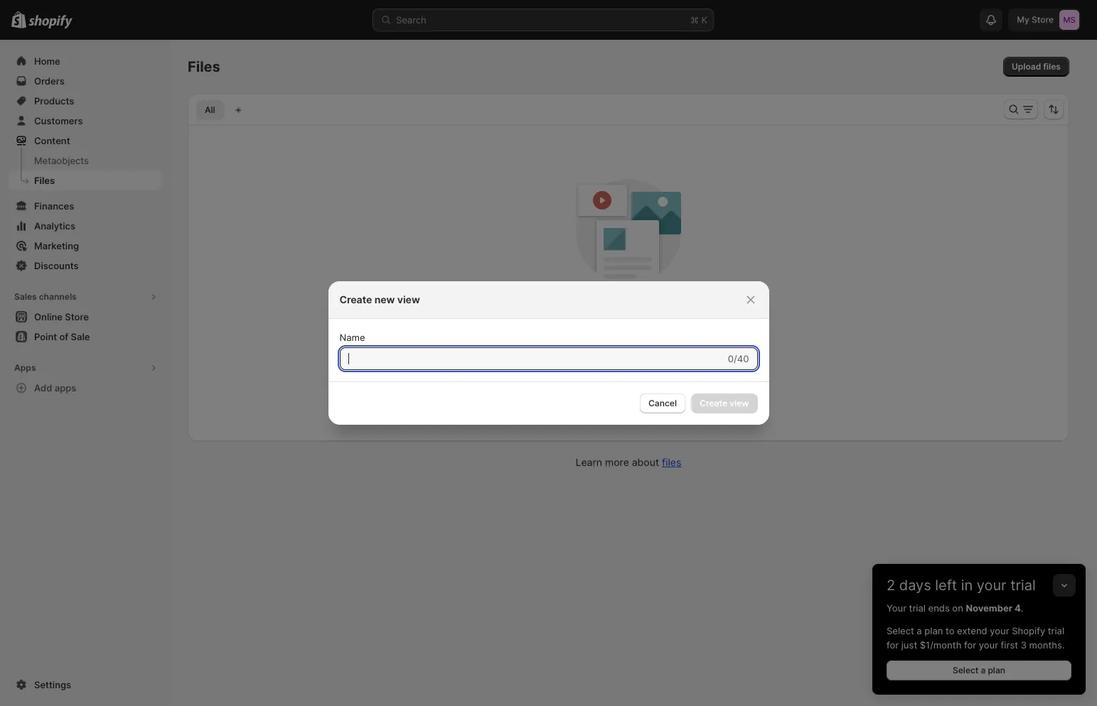 Task type: vqa. For each thing, say whether or not it's contained in the screenshot.
TEXT FIELD
no



Task type: describe. For each thing, give the bounding box(es) containing it.
days
[[899, 577, 931, 595]]

2 days left in your trial element
[[873, 602, 1086, 695]]

0 horizontal spatial upload files button
[[596, 353, 661, 373]]

learn
[[576, 457, 602, 469]]

create
[[340, 294, 372, 306]]

be
[[563, 331, 574, 341]]

months.
[[1029, 640, 1065, 651]]

0 vertical spatial and
[[594, 313, 612, 325]]

home
[[34, 55, 60, 67]]

discounts
[[34, 260, 79, 272]]

apps
[[14, 363, 36, 373]]

2 for from the left
[[964, 640, 976, 651]]

files link
[[9, 171, 162, 191]]

select a plan link
[[887, 661, 1072, 681]]

0 horizontal spatial upload
[[557, 313, 591, 325]]

your trial ends on november 4 .
[[887, 603, 1024, 614]]

manage
[[614, 313, 653, 325]]

select for select a plan
[[953, 666, 979, 676]]

home link
[[9, 51, 162, 71]]

trial inside dropdown button
[[1011, 577, 1036, 595]]

files can be images, videos, documents, and more.
[[525, 331, 732, 341]]

your
[[887, 603, 907, 614]]

metaobjects link
[[9, 151, 162, 171]]

apps
[[55, 383, 76, 394]]

1 horizontal spatial and
[[691, 331, 707, 341]]

can
[[546, 331, 561, 341]]

2 days left in your trial
[[887, 577, 1036, 595]]

ends
[[928, 603, 950, 614]]

select a plan to extend your shopify trial for just $1/month for your first 3 months.
[[887, 626, 1065, 651]]

in
[[961, 577, 973, 595]]

trial inside select a plan to extend your shopify trial for just $1/month for your first 3 months.
[[1048, 626, 1065, 637]]

0 horizontal spatial trial
[[909, 603, 926, 614]]

your up first
[[990, 626, 1010, 637]]

2
[[887, 577, 895, 595]]

⌘
[[690, 14, 699, 26]]

apps button
[[9, 358, 162, 378]]

.
[[1021, 603, 1024, 614]]

add apps
[[34, 383, 76, 394]]

0 vertical spatial upload
[[1012, 61, 1041, 72]]

0 vertical spatial upload files
[[1012, 61, 1061, 72]]

just
[[901, 640, 917, 651]]

2 vertical spatial upload
[[604, 358, 634, 368]]

your inside dropdown button
[[977, 577, 1007, 595]]

a for select a plan
[[981, 666, 986, 676]]

your up the documents,
[[655, 313, 677, 325]]

november
[[966, 603, 1013, 614]]

2 horizontal spatial files
[[525, 331, 544, 341]]

about
[[632, 457, 659, 469]]

Name text field
[[340, 348, 725, 370]]

settings
[[34, 680, 71, 691]]

select for select a plan to extend your shopify trial for just $1/month for your first 3 months.
[[887, 626, 914, 637]]

a for select a plan to extend your shopify trial for just $1/month for your first 3 months.
[[917, 626, 922, 637]]

left
[[935, 577, 957, 595]]



Task type: locate. For each thing, give the bounding box(es) containing it.
1 vertical spatial a
[[981, 666, 986, 676]]

and
[[594, 313, 612, 325], [691, 331, 707, 341]]

1 vertical spatial upload files button
[[596, 353, 661, 373]]

a
[[917, 626, 922, 637], [981, 666, 986, 676]]

0 vertical spatial select
[[887, 626, 914, 637]]

content
[[34, 135, 70, 146]]

0 vertical spatial plan
[[925, 626, 943, 637]]

1 horizontal spatial plan
[[988, 666, 1006, 676]]

for
[[887, 640, 899, 651], [964, 640, 976, 651]]

search
[[396, 14, 426, 26]]

first
[[1001, 640, 1018, 651]]

upload files button
[[1003, 57, 1070, 77], [596, 353, 661, 373]]

select a plan
[[953, 666, 1006, 676]]

1 vertical spatial select
[[953, 666, 979, 676]]

k
[[702, 14, 708, 26]]

0 horizontal spatial and
[[594, 313, 612, 325]]

files down metaobjects
[[34, 175, 55, 186]]

0 horizontal spatial plan
[[925, 626, 943, 637]]

documents,
[[641, 331, 689, 341]]

name
[[340, 332, 365, 343]]

0 horizontal spatial files
[[34, 175, 55, 186]]

1 vertical spatial plan
[[988, 666, 1006, 676]]

1 horizontal spatial upload files
[[1012, 61, 1061, 72]]

discounts link
[[9, 256, 162, 276]]

more
[[605, 457, 629, 469]]

videos,
[[610, 331, 639, 341]]

settings link
[[9, 676, 162, 695]]

a down select a plan to extend your shopify trial for just $1/month for your first 3 months.
[[981, 666, 986, 676]]

all button
[[196, 100, 224, 120]]

files left can
[[525, 331, 544, 341]]

1 horizontal spatial select
[[953, 666, 979, 676]]

0 horizontal spatial a
[[917, 626, 922, 637]]

plan
[[925, 626, 943, 637], [988, 666, 1006, 676]]

1 horizontal spatial files
[[188, 58, 220, 75]]

and left more.
[[691, 331, 707, 341]]

metaobjects
[[34, 155, 89, 166]]

plan for select a plan
[[988, 666, 1006, 676]]

2 vertical spatial files
[[525, 331, 544, 341]]

upload files
[[1012, 61, 1061, 72], [604, 358, 653, 368]]

1 vertical spatial upload files
[[604, 358, 653, 368]]

files
[[188, 58, 220, 75], [34, 175, 55, 186], [525, 331, 544, 341]]

4
[[1015, 603, 1021, 614]]

for down extend
[[964, 640, 976, 651]]

2 vertical spatial trial
[[1048, 626, 1065, 637]]

1 horizontal spatial upload files button
[[1003, 57, 1070, 77]]

1 horizontal spatial a
[[981, 666, 986, 676]]

sales channels
[[14, 292, 77, 302]]

sales
[[14, 292, 37, 302]]

images,
[[576, 331, 607, 341]]

your
[[655, 313, 677, 325], [977, 577, 1007, 595], [990, 626, 1010, 637], [979, 640, 998, 651]]

0 vertical spatial upload files button
[[1003, 57, 1070, 77]]

⌘ k
[[690, 14, 708, 26]]

0 vertical spatial trial
[[1011, 577, 1036, 595]]

2 days left in your trial button
[[873, 565, 1086, 595]]

sales channels button
[[9, 287, 162, 307]]

0 vertical spatial files
[[188, 58, 220, 75]]

create new view
[[340, 294, 420, 306]]

select up just
[[887, 626, 914, 637]]

select down select a plan to extend your shopify trial for just $1/month for your first 3 months.
[[953, 666, 979, 676]]

all
[[205, 105, 215, 115]]

create new view dialog
[[0, 282, 1097, 425]]

1 vertical spatial upload
[[557, 313, 591, 325]]

trial
[[1011, 577, 1036, 595], [909, 603, 926, 614], [1048, 626, 1065, 637]]

channels
[[39, 292, 77, 302]]

and up images,
[[594, 313, 612, 325]]

more.
[[709, 331, 732, 341]]

select
[[887, 626, 914, 637], [953, 666, 979, 676]]

on
[[952, 603, 963, 614]]

0 horizontal spatial for
[[887, 640, 899, 651]]

view
[[397, 294, 420, 306]]

1 vertical spatial trial
[[909, 603, 926, 614]]

$1/month
[[920, 640, 962, 651]]

learn more about files
[[576, 457, 682, 469]]

a up just
[[917, 626, 922, 637]]

trial up the months.
[[1048, 626, 1065, 637]]

plan for select a plan to extend your shopify trial for just $1/month for your first 3 months.
[[925, 626, 943, 637]]

add apps button
[[9, 378, 162, 398]]

2 horizontal spatial trial
[[1048, 626, 1065, 637]]

2 horizontal spatial upload
[[1012, 61, 1041, 72]]

your left first
[[979, 640, 998, 651]]

plan down first
[[988, 666, 1006, 676]]

1 for from the left
[[887, 640, 899, 651]]

1 vertical spatial and
[[691, 331, 707, 341]]

for left just
[[887, 640, 899, 651]]

1 horizontal spatial trial
[[1011, 577, 1036, 595]]

cancel
[[649, 398, 677, 409]]

files up all
[[188, 58, 220, 75]]

your up november
[[977, 577, 1007, 595]]

content link
[[9, 131, 162, 151]]

0 horizontal spatial upload files
[[604, 358, 653, 368]]

1 vertical spatial files
[[34, 175, 55, 186]]

a inside select a plan to extend your shopify trial for just $1/month for your first 3 months.
[[917, 626, 922, 637]]

new
[[375, 294, 395, 306]]

trial right your
[[909, 603, 926, 614]]

files
[[1043, 61, 1061, 72], [680, 313, 700, 325], [636, 358, 653, 368], [662, 457, 682, 469]]

1 horizontal spatial for
[[964, 640, 976, 651]]

upload
[[1012, 61, 1041, 72], [557, 313, 591, 325], [604, 358, 634, 368]]

0 vertical spatial a
[[917, 626, 922, 637]]

extend
[[957, 626, 988, 637]]

files link
[[662, 457, 682, 469]]

shopify
[[1012, 626, 1046, 637]]

shopify image
[[29, 15, 73, 29]]

plan up $1/month
[[925, 626, 943, 637]]

3
[[1021, 640, 1027, 651]]

select inside select a plan to extend your shopify trial for just $1/month for your first 3 months.
[[887, 626, 914, 637]]

cancel button
[[640, 394, 685, 414]]

to
[[946, 626, 955, 637]]

0 horizontal spatial select
[[887, 626, 914, 637]]

trial up .
[[1011, 577, 1036, 595]]

upload and manage your files
[[557, 313, 700, 325]]

1 horizontal spatial upload
[[604, 358, 634, 368]]

add
[[34, 383, 52, 394]]

plan inside select a plan to extend your shopify trial for just $1/month for your first 3 months.
[[925, 626, 943, 637]]



